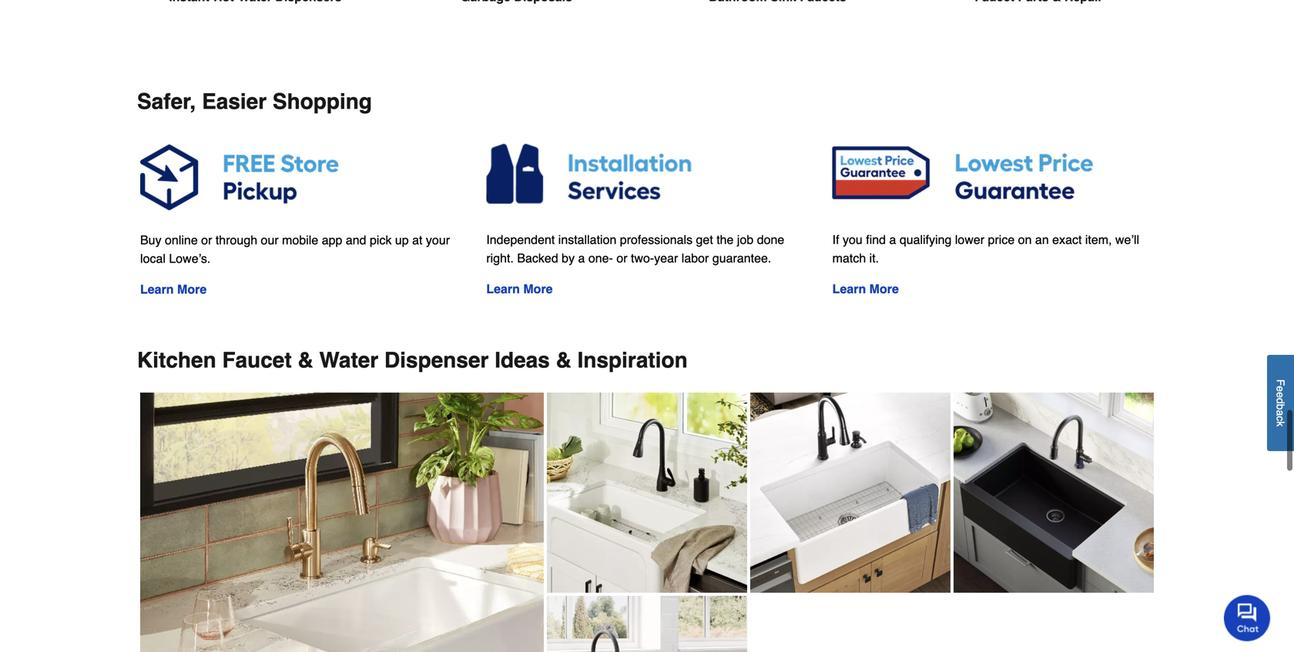 Task type: describe. For each thing, give the bounding box(es) containing it.
done
[[757, 232, 784, 247]]

f
[[1274, 380, 1287, 386]]

kitchen
[[137, 348, 216, 373]]

qualifying
[[900, 232, 952, 247]]

dispenser
[[384, 348, 489, 373]]

installation services. image
[[486, 139, 808, 215]]

uploaded image of allen + roth evanston black single handle pull-down kitchen faucet with deck p⁠... image
[[750, 393, 951, 593]]

lowest price guarantee. image
[[832, 139, 1154, 215]]

get
[[696, 232, 713, 247]]

an
[[1035, 232, 1049, 247]]

kitchen faucet & water dispenser ideas & inspiration
[[137, 348, 688, 373]]

if you find a qualifying lower price on an exact item, we'll match it.
[[832, 232, 1139, 265]]

buy online or through our mobile app and pick up at your local lowe's.
[[140, 233, 450, 266]]

we'll
[[1115, 232, 1139, 247]]

labor
[[682, 251, 709, 265]]

uploaded image of karran farmhouse apron front 34-in x 21.25-in black quartz single bowl kitchen⁠... image
[[954, 393, 1154, 593]]

safer,
[[137, 89, 196, 114]]

uploaded image of delta trask champagne bronze single handle pull-down kitchen faucet with deck⁠... image
[[140, 393, 544, 652]]

one-
[[588, 251, 613, 265]]

our
[[261, 233, 279, 247]]

or inside independent installation professionals get the job done right. backed by a one- or two-year labor guarantee.
[[616, 251, 627, 265]]

learn more link for independent installation professionals get the job done right. backed by a one- or two-year labor guarantee.
[[486, 282, 553, 296]]

online
[[165, 233, 198, 247]]

you
[[843, 232, 863, 247]]

f e e d b a c k
[[1274, 380, 1287, 427]]

a inside f e e d b a c k button
[[1274, 410, 1287, 416]]

right.
[[486, 251, 514, 265]]

1 e from the top
[[1274, 386, 1287, 392]]

by
[[562, 251, 575, 265]]

on
[[1018, 232, 1032, 247]]

chat invite button image
[[1224, 595, 1271, 642]]

job
[[737, 232, 754, 247]]

the
[[717, 232, 734, 247]]

more for you
[[869, 282, 899, 296]]

learn for independent installation professionals get the job done right. backed by a one- or two-year labor guarantee.
[[486, 282, 520, 296]]

local
[[140, 251, 166, 266]]

d
[[1274, 398, 1287, 404]]

up
[[395, 233, 409, 247]]

buy
[[140, 233, 161, 247]]

lower
[[955, 232, 985, 247]]

installation
[[558, 232, 617, 247]]

guarantee.
[[712, 251, 771, 265]]

c
[[1274, 416, 1287, 422]]

match
[[832, 251, 866, 265]]

2 & from the left
[[556, 348, 571, 373]]

if
[[832, 232, 839, 247]]

free store pickup. image
[[140, 139, 462, 216]]



Task type: locate. For each thing, give the bounding box(es) containing it.
b
[[1274, 404, 1287, 410]]

0 vertical spatial or
[[201, 233, 212, 247]]

2 vertical spatial a
[[1274, 410, 1287, 416]]

more for installation
[[523, 282, 553, 296]]

a
[[889, 232, 896, 247], [578, 251, 585, 265], [1274, 410, 1287, 416]]

backed
[[517, 251, 558, 265]]

learn more down 'lowe's.' on the top of the page
[[140, 282, 207, 296]]

learn down match
[[832, 282, 866, 296]]

more down backed
[[523, 282, 553, 296]]

f e e d b a c k button
[[1267, 355, 1294, 452]]

or
[[201, 233, 212, 247], [616, 251, 627, 265]]

1 & from the left
[[298, 348, 313, 373]]

learn more down backed
[[486, 282, 553, 296]]

2 horizontal spatial more
[[869, 282, 899, 296]]

price
[[988, 232, 1015, 247]]

learn
[[486, 282, 520, 296], [832, 282, 866, 296], [140, 282, 174, 296]]

learn more down it.
[[832, 282, 899, 296]]

independent installation professionals get the job done right. backed by a one- or two-year labor guarantee.
[[486, 232, 784, 265]]

1 horizontal spatial learn
[[486, 282, 520, 296]]

safer, easier shopping
[[137, 89, 372, 114]]

or left two- on the top
[[616, 251, 627, 265]]

learn for if you find a qualifying lower price on an exact item, we'll match it.
[[832, 282, 866, 296]]

easier
[[202, 89, 267, 114]]

learn down local
[[140, 282, 174, 296]]

0 horizontal spatial learn more link
[[140, 282, 207, 296]]

a up k
[[1274, 410, 1287, 416]]

learn more for buy online or through our mobile app and pick up at your local lowe's.
[[140, 282, 207, 296]]

year
[[654, 251, 678, 265]]

shopping
[[273, 89, 372, 114]]

and
[[346, 233, 366, 247]]

e up b
[[1274, 392, 1287, 398]]

faucet
[[222, 348, 292, 373]]

water
[[319, 348, 378, 373]]

e up d
[[1274, 386, 1287, 392]]

find
[[866, 232, 886, 247]]

app
[[322, 233, 342, 247]]

a inside independent installation professionals get the job done right. backed by a one- or two-year labor guarantee.
[[578, 251, 585, 265]]

2 horizontal spatial a
[[1274, 410, 1287, 416]]

learn more link for if you find a qualifying lower price on an exact item, we'll match it.
[[832, 282, 899, 296]]

learn more link for buy online or through our mobile app and pick up at your local lowe's.
[[140, 282, 207, 296]]

& left water
[[298, 348, 313, 373]]

learn more for independent installation professionals get the job done right. backed by a one- or two-year labor guarantee.
[[486, 282, 553, 296]]

0 horizontal spatial more
[[177, 282, 207, 296]]

two-
[[631, 251, 654, 265]]

0 horizontal spatial or
[[201, 233, 212, 247]]

uploaded image of moen georgene matte black single handle high-arc kitchen faucet with deck plat⁠... image
[[547, 393, 747, 593]]

pick
[[370, 233, 392, 247]]

learn more link down 'lowe's.' on the top of the page
[[140, 282, 207, 296]]

0 vertical spatial a
[[889, 232, 896, 247]]

1 horizontal spatial learn more
[[486, 282, 553, 296]]

learn more link
[[486, 282, 553, 296], [832, 282, 899, 296], [140, 282, 207, 296]]

uploaded image of ruvati terraza farmhouse apron front 33-in x 22-in gunmetal matte black stainl⁠... image
[[547, 596, 747, 652]]

1 horizontal spatial more
[[523, 282, 553, 296]]

or inside buy online or through our mobile app and pick up at your local lowe's.
[[201, 233, 212, 247]]

2 e from the top
[[1274, 392, 1287, 398]]

learn more
[[486, 282, 553, 296], [832, 282, 899, 296], [140, 282, 207, 296]]

or up 'lowe's.' on the top of the page
[[201, 233, 212, 247]]

1 horizontal spatial learn more link
[[486, 282, 553, 296]]

more down 'lowe's.' on the top of the page
[[177, 282, 207, 296]]

learn for buy online or through our mobile app and pick up at your local lowe's.
[[140, 282, 174, 296]]

1 horizontal spatial or
[[616, 251, 627, 265]]

independent
[[486, 232, 555, 247]]

1 horizontal spatial &
[[556, 348, 571, 373]]

at
[[412, 233, 422, 247]]

learn more link down it.
[[832, 282, 899, 296]]

list
[[140, 393, 1154, 652]]

1 vertical spatial a
[[578, 251, 585, 265]]

inspiration
[[577, 348, 688, 373]]

&
[[298, 348, 313, 373], [556, 348, 571, 373]]

learn down right.
[[486, 282, 520, 296]]

0 horizontal spatial a
[[578, 251, 585, 265]]

ideas
[[495, 348, 550, 373]]

2 horizontal spatial learn more
[[832, 282, 899, 296]]

0 horizontal spatial &
[[298, 348, 313, 373]]

your
[[426, 233, 450, 247]]

more
[[523, 282, 553, 296], [869, 282, 899, 296], [177, 282, 207, 296]]

0 horizontal spatial learn
[[140, 282, 174, 296]]

professionals
[[620, 232, 693, 247]]

learn more link down backed
[[486, 282, 553, 296]]

1 vertical spatial or
[[616, 251, 627, 265]]

2 horizontal spatial learn
[[832, 282, 866, 296]]

through
[[216, 233, 257, 247]]

more for online
[[177, 282, 207, 296]]

a inside 'if you find a qualifying lower price on an exact item, we'll match it.'
[[889, 232, 896, 247]]

k
[[1274, 422, 1287, 427]]

a right find
[[889, 232, 896, 247]]

1 horizontal spatial a
[[889, 232, 896, 247]]

e
[[1274, 386, 1287, 392], [1274, 392, 1287, 398]]

more down it.
[[869, 282, 899, 296]]

2 horizontal spatial learn more link
[[832, 282, 899, 296]]

learn more for if you find a qualifying lower price on an exact item, we'll match it.
[[832, 282, 899, 296]]

exact
[[1052, 232, 1082, 247]]

item,
[[1085, 232, 1112, 247]]

0 horizontal spatial learn more
[[140, 282, 207, 296]]

it.
[[869, 251, 879, 265]]

mobile
[[282, 233, 318, 247]]

a right by
[[578, 251, 585, 265]]

lowe's.
[[169, 251, 211, 266]]

& right ideas
[[556, 348, 571, 373]]



Task type: vqa. For each thing, say whether or not it's contained in the screenshot.
Patio Furniture
no



